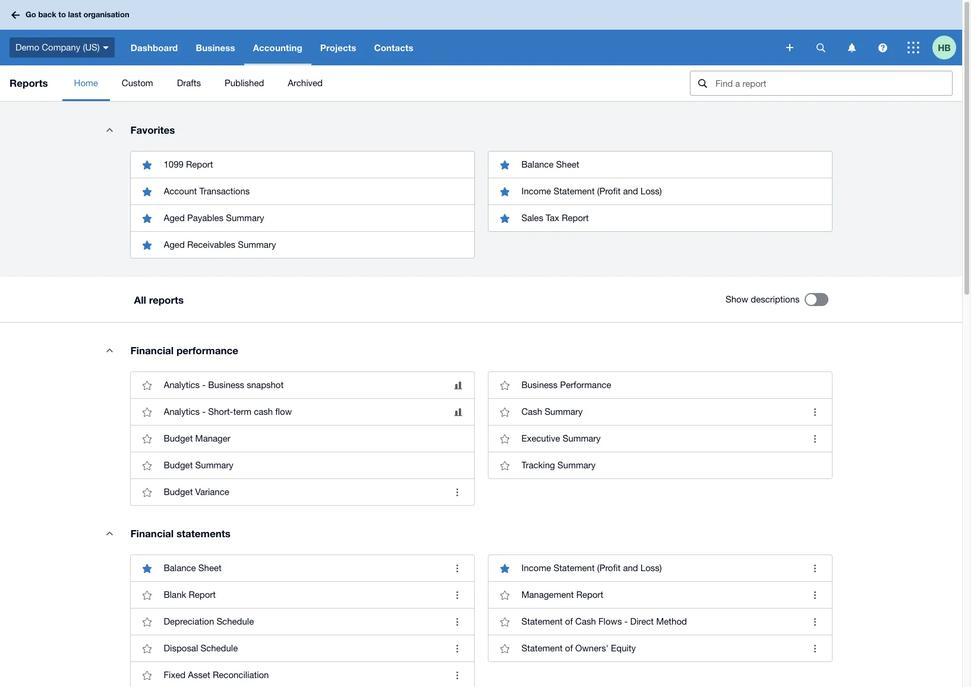 Task type: vqa. For each thing, say whether or not it's contained in the screenshot.
Tracking Summary Link
yes



Task type: describe. For each thing, give the bounding box(es) containing it.
favorite image for budget manager
[[135, 427, 159, 451]]

flows
[[599, 617, 622, 627]]

depreciation schedule link
[[131, 608, 474, 635]]

more information about analytics - short-term cash flow image
[[454, 408, 462, 416]]

more options image for depreciation schedule
[[446, 610, 470, 634]]

equity
[[611, 643, 636, 654]]

more information about analytics - business snapshot image
[[454, 382, 462, 389]]

(profit for remove favorite icon in "income statement (profit and loss)" link
[[598, 563, 621, 573]]

account transactions link
[[131, 178, 474, 205]]

more options image for management report
[[804, 583, 828, 607]]

and for remove favorite icon in "income statement (profit and loss)" link
[[623, 563, 639, 573]]

budget summary
[[164, 460, 234, 470]]

dashboard
[[131, 42, 178, 53]]

Find a report text field
[[715, 71, 953, 95]]

of for cash
[[565, 617, 573, 627]]

go
[[26, 10, 36, 19]]

remove favorite image for balance sheet
[[135, 557, 159, 580]]

menu containing home
[[62, 65, 681, 101]]

drafts
[[177, 78, 201, 88]]

income for income's remove favorite image
[[522, 186, 551, 196]]

favorite image for budget summary
[[135, 454, 159, 478]]

summary for cash summary
[[545, 407, 583, 417]]

projects button
[[312, 30, 365, 65]]

management
[[522, 590, 574, 600]]

payables
[[187, 213, 224, 223]]

summary down transactions
[[226, 213, 264, 223]]

drafts link
[[165, 65, 213, 101]]

financial performance
[[131, 344, 239, 357]]

depreciation schedule
[[164, 617, 254, 627]]

sales tax report
[[522, 213, 589, 223]]

favorite image for disposal schedule
[[135, 637, 159, 661]]

receivables
[[187, 240, 236, 250]]

aged receivables summary link
[[131, 231, 474, 258]]

schedule for disposal schedule
[[201, 643, 238, 654]]

statement up sales tax report
[[554, 186, 595, 196]]

tracking
[[522, 460, 555, 470]]

projects
[[320, 42, 357, 53]]

more options image for fixed asset reconciliation
[[446, 664, 470, 687]]

show
[[726, 294, 749, 304]]

flow
[[276, 407, 292, 417]]

favorite image for depreciation schedule
[[135, 610, 159, 634]]

method
[[657, 617, 687, 627]]

1099 report link
[[131, 152, 474, 178]]

favorite image for tracking summary
[[493, 454, 517, 478]]

balance sheet link for income statement (profit and loss)
[[489, 152, 832, 178]]

summary for tracking summary
[[558, 460, 596, 470]]

go back to last organisation link
[[7, 4, 137, 25]]

income statement (profit and loss) for first "income statement (profit and loss)" link from the top
[[522, 186, 662, 196]]

variance
[[195, 487, 229, 497]]

all reports
[[134, 293, 184, 306]]

balance sheet for statement
[[522, 159, 580, 169]]

back
[[38, 10, 56, 19]]

demo company (us)
[[15, 42, 100, 52]]

loss) for income's remove favorite image
[[641, 186, 662, 196]]

banner containing hb
[[0, 0, 963, 65]]

accounting
[[253, 42, 303, 53]]

cash summary link
[[489, 398, 832, 425]]

favorites
[[131, 124, 175, 136]]

expand report group image for favorites
[[98, 118, 122, 142]]

financial statements
[[131, 528, 231, 540]]

demo
[[15, 42, 39, 52]]

svg image inside go back to last organisation link
[[11, 11, 20, 19]]

financial for financial performance
[[131, 344, 174, 357]]

performance
[[177, 344, 239, 357]]

1 horizontal spatial svg image
[[817, 43, 826, 52]]

blank
[[164, 590, 186, 600]]

financial for financial statements
[[131, 528, 174, 540]]

favorite image for analytics - business snapshot
[[135, 373, 159, 397]]

transactions
[[200, 186, 250, 196]]

published
[[225, 78, 264, 88]]

0 horizontal spatial cash
[[522, 407, 543, 417]]

analytics for analytics - business snapshot
[[164, 380, 200, 390]]

more options image for disposal schedule
[[446, 637, 470, 661]]

organisation
[[84, 10, 129, 19]]

sales tax report link
[[489, 205, 832, 231]]

management report link
[[489, 582, 832, 608]]

more options image for blank report
[[446, 583, 470, 607]]

statement left owners'
[[522, 643, 563, 654]]

last
[[68, 10, 81, 19]]

business for business performance
[[522, 380, 558, 390]]

descriptions
[[751, 294, 800, 304]]

more options image for cash summary
[[804, 400, 828, 424]]

balance for income
[[522, 159, 554, 169]]

business performance
[[522, 380, 612, 390]]

budget manager
[[164, 434, 231, 444]]

more options image for balance sheet
[[446, 557, 470, 580]]

remove favorite image for income statement (profit and loss)
[[493, 557, 517, 580]]

(profit for income's remove favorite image
[[598, 186, 621, 196]]

budget for budget variance
[[164, 487, 193, 497]]

favorite image for fixed asset reconciliation
[[135, 664, 159, 687]]

budget for budget manager
[[164, 434, 193, 444]]

favorite image for statement of cash flows - direct method
[[493, 610, 517, 634]]

executive summary link
[[489, 425, 832, 452]]

custom link
[[110, 65, 165, 101]]

published link
[[213, 65, 276, 101]]

executive summary
[[522, 434, 601, 444]]

account transactions
[[164, 186, 250, 196]]

more options image for executive summary
[[804, 427, 828, 451]]

disposal schedule
[[164, 643, 238, 654]]

archived link
[[276, 65, 335, 101]]

custom
[[122, 78, 153, 88]]

favorite image for statement of owners' equity
[[493, 637, 517, 661]]

favorite image for budget variance
[[135, 481, 159, 504]]

expand report group image
[[98, 338, 122, 362]]

remove favorite image for sales tax report
[[493, 206, 517, 230]]

owners'
[[576, 643, 609, 654]]

favorite image for executive summary
[[493, 427, 517, 451]]

and for income's remove favorite image
[[623, 186, 639, 196]]

dashboard link
[[122, 30, 187, 65]]

disposal
[[164, 643, 198, 654]]

asset
[[188, 670, 210, 680]]

business performance link
[[489, 372, 832, 398]]

direct
[[631, 617, 654, 627]]

report for 1099 report
[[186, 159, 213, 169]]

executive
[[522, 434, 561, 444]]

tracking summary
[[522, 460, 596, 470]]

summary for budget summary
[[195, 460, 234, 470]]

to
[[58, 10, 66, 19]]

business button
[[187, 30, 244, 65]]

navigation inside "banner"
[[122, 30, 778, 65]]

statement of owners' equity link
[[489, 635, 832, 662]]

remove favorite image for balance
[[493, 153, 517, 177]]

blank report
[[164, 590, 216, 600]]



Task type: locate. For each thing, give the bounding box(es) containing it.
demo company (us) button
[[0, 30, 122, 65]]

report right tax
[[562, 213, 589, 223]]

summary down 'executive summary'
[[558, 460, 596, 470]]

sheet for statement
[[557, 159, 580, 169]]

0 vertical spatial budget
[[164, 434, 193, 444]]

1 horizontal spatial sheet
[[557, 159, 580, 169]]

performance
[[561, 380, 612, 390]]

balance sheet
[[522, 159, 580, 169], [164, 563, 222, 573]]

fixed asset reconciliation
[[164, 670, 269, 680]]

1 vertical spatial schedule
[[201, 643, 238, 654]]

0 vertical spatial cash
[[522, 407, 543, 417]]

reports
[[10, 77, 48, 89]]

analytics - short-term cash flow
[[164, 407, 292, 417]]

0 vertical spatial aged
[[164, 213, 185, 223]]

favorite image for cash summary
[[493, 400, 517, 424]]

1 vertical spatial aged
[[164, 240, 185, 250]]

0 vertical spatial and
[[623, 186, 639, 196]]

1 vertical spatial balance sheet link
[[131, 555, 474, 582]]

0 horizontal spatial balance sheet link
[[131, 555, 474, 582]]

1 vertical spatial -
[[202, 407, 206, 417]]

sheet up sales tax report
[[557, 159, 580, 169]]

aged for aged payables summary
[[164, 213, 185, 223]]

analytics
[[164, 380, 200, 390], [164, 407, 200, 417]]

favorite image inside "blank report" "link"
[[135, 583, 159, 607]]

remove favorite image inside 1099 report "link"
[[135, 153, 159, 177]]

aged receivables summary
[[164, 240, 276, 250]]

contacts
[[374, 42, 414, 53]]

business for business
[[196, 42, 235, 53]]

balance sheet link for blank report
[[131, 555, 474, 582]]

1 vertical spatial income statement (profit and loss) link
[[489, 555, 832, 582]]

sales
[[522, 213, 544, 223]]

manager
[[195, 434, 231, 444]]

svg image
[[11, 11, 20, 19], [908, 42, 920, 54], [848, 43, 856, 52], [879, 43, 888, 52], [787, 44, 794, 51]]

favorite image for management report
[[493, 583, 517, 607]]

analytics down financial performance
[[164, 380, 200, 390]]

aged down 'account'
[[164, 213, 185, 223]]

1 horizontal spatial balance sheet link
[[489, 152, 832, 178]]

1 income statement (profit and loss) from the top
[[522, 186, 662, 196]]

accounting button
[[244, 30, 312, 65]]

account
[[164, 186, 197, 196]]

0 horizontal spatial balance sheet
[[164, 563, 222, 573]]

statement of cash flows - direct method link
[[489, 608, 832, 635]]

favorite image inside business performance 'link'
[[493, 373, 517, 397]]

cash up executive
[[522, 407, 543, 417]]

income statement (profit and loss) for second "income statement (profit and loss)" link from the top of the page
[[522, 563, 662, 573]]

financial left statements
[[131, 528, 174, 540]]

favorite image inside the tracking summary link
[[493, 454, 517, 478]]

remove favorite image inside the 'sales tax report' link
[[493, 206, 517, 230]]

svg image up find a report text field
[[817, 43, 826, 52]]

show descriptions
[[726, 294, 800, 304]]

business up drafts
[[196, 42, 235, 53]]

schedule up fixed asset reconciliation
[[201, 643, 238, 654]]

summary up 'executive summary'
[[545, 407, 583, 417]]

1 vertical spatial (profit
[[598, 563, 621, 573]]

remove favorite image
[[493, 153, 517, 177], [135, 180, 159, 203], [493, 180, 517, 203], [135, 206, 159, 230]]

loss)
[[641, 186, 662, 196], [641, 563, 662, 573]]

of down management report
[[565, 617, 573, 627]]

1 vertical spatial balance
[[164, 563, 196, 573]]

budget inside budget manager link
[[164, 434, 193, 444]]

favorite image inside statement of cash flows - direct method link
[[493, 610, 517, 634]]

0 vertical spatial balance sheet link
[[489, 152, 832, 178]]

2 vertical spatial -
[[625, 617, 628, 627]]

favorite image inside management report link
[[493, 583, 517, 607]]

favorite image for blank report
[[135, 583, 159, 607]]

2 (profit from the top
[[598, 563, 621, 573]]

favorite image inside budget manager link
[[135, 427, 159, 451]]

0 vertical spatial of
[[565, 617, 573, 627]]

(profit up the 'sales tax report' link on the top of the page
[[598, 186, 621, 196]]

- for short-
[[202, 407, 206, 417]]

report for management report
[[577, 590, 604, 600]]

depreciation
[[164, 617, 214, 627]]

income up "sales"
[[522, 186, 551, 196]]

0 vertical spatial analytics
[[164, 380, 200, 390]]

1 vertical spatial cash
[[576, 617, 596, 627]]

budget inside 'budget summary' link
[[164, 460, 193, 470]]

income for remove favorite icon in "income statement (profit and loss)" link
[[522, 563, 551, 573]]

menu
[[62, 65, 681, 101]]

sheet
[[557, 159, 580, 169], [199, 563, 222, 573]]

remove favorite image for account
[[135, 180, 159, 203]]

2 of from the top
[[565, 643, 573, 654]]

1 income from the top
[[522, 186, 551, 196]]

1 vertical spatial analytics
[[164, 407, 200, 417]]

analytics for analytics - short-term cash flow
[[164, 407, 200, 417]]

archived
[[288, 78, 323, 88]]

2 financial from the top
[[131, 528, 174, 540]]

1 expand report group image from the top
[[98, 118, 122, 142]]

balance sheet link up depreciation schedule link
[[131, 555, 474, 582]]

2 vertical spatial budget
[[164, 487, 193, 497]]

balance up "sales"
[[522, 159, 554, 169]]

loss) for remove favorite icon in "income statement (profit and loss)" link
[[641, 563, 662, 573]]

business
[[196, 42, 235, 53], [208, 380, 244, 390], [522, 380, 558, 390]]

and
[[623, 186, 639, 196], [623, 563, 639, 573]]

0 horizontal spatial balance
[[164, 563, 196, 573]]

all
[[134, 293, 146, 306]]

svg image right (us)
[[103, 46, 109, 49]]

hb
[[939, 42, 951, 53]]

hb button
[[933, 30, 963, 65]]

schedule inside "link"
[[201, 643, 238, 654]]

1 and from the top
[[623, 186, 639, 196]]

cash
[[522, 407, 543, 417], [576, 617, 596, 627]]

aged left receivables
[[164, 240, 185, 250]]

balance sheet up tax
[[522, 159, 580, 169]]

remove favorite image inside account transactions link
[[135, 180, 159, 203]]

more options image for budget variance
[[446, 481, 470, 504]]

tax
[[546, 213, 560, 223]]

summary for executive summary
[[563, 434, 601, 444]]

statements
[[177, 528, 231, 540]]

1 budget from the top
[[164, 434, 193, 444]]

and up the 'sales tax report' link on the top of the page
[[623, 186, 639, 196]]

report right blank
[[189, 590, 216, 600]]

1 vertical spatial balance sheet
[[164, 563, 222, 573]]

favorite image for analytics - short-term cash flow
[[135, 400, 159, 424]]

1 analytics from the top
[[164, 380, 200, 390]]

term
[[233, 407, 252, 417]]

1 vertical spatial loss)
[[641, 563, 662, 573]]

aged payables summary
[[164, 213, 264, 223]]

1 vertical spatial sheet
[[199, 563, 222, 573]]

favorite image
[[135, 373, 159, 397], [493, 373, 517, 397], [135, 400, 159, 424], [493, 400, 517, 424], [493, 427, 517, 451], [135, 454, 159, 478], [493, 454, 517, 478], [135, 481, 159, 504], [135, 583, 159, 607], [493, 583, 517, 607], [135, 610, 159, 634], [493, 610, 517, 634], [135, 664, 159, 687]]

cash summary
[[522, 407, 583, 417]]

(profit up flows
[[598, 563, 621, 573]]

svg image inside demo company (us) 'popup button'
[[103, 46, 109, 49]]

favorite image inside 'budget summary' link
[[135, 454, 159, 478]]

1 income statement (profit and loss) link from the top
[[489, 178, 832, 205]]

of inside statement of owners' equity link
[[565, 643, 573, 654]]

- right flows
[[625, 617, 628, 627]]

1 vertical spatial financial
[[131, 528, 174, 540]]

0 vertical spatial income statement (profit and loss)
[[522, 186, 662, 196]]

report
[[186, 159, 213, 169], [562, 213, 589, 223], [189, 590, 216, 600], [577, 590, 604, 600]]

0 vertical spatial sheet
[[557, 159, 580, 169]]

remove favorite image for aged
[[135, 206, 159, 230]]

remove favorite image
[[135, 153, 159, 177], [493, 206, 517, 230], [135, 233, 159, 257], [135, 557, 159, 580], [493, 557, 517, 580]]

sheet for report
[[199, 563, 222, 573]]

balance sheet link up the 'sales tax report' link on the top of the page
[[489, 152, 832, 178]]

summary down manager
[[195, 460, 234, 470]]

remove favorite image for aged receivables summary
[[135, 233, 159, 257]]

0 vertical spatial -
[[202, 380, 206, 390]]

aged
[[164, 213, 185, 223], [164, 240, 185, 250]]

1 of from the top
[[565, 617, 573, 627]]

aged for aged receivables summary
[[164, 240, 185, 250]]

business up cash summary
[[522, 380, 558, 390]]

and up management report link
[[623, 563, 639, 573]]

1 vertical spatial and
[[623, 563, 639, 573]]

0 vertical spatial income
[[522, 186, 551, 196]]

0 vertical spatial (profit
[[598, 186, 621, 196]]

favorite image inside the fixed asset reconciliation link
[[135, 664, 159, 687]]

statement of cash flows - direct method
[[522, 617, 687, 627]]

disposal schedule link
[[131, 635, 474, 662]]

1099 report
[[164, 159, 213, 169]]

more options image
[[804, 400, 828, 424], [804, 427, 828, 451], [446, 481, 470, 504], [446, 583, 470, 607], [804, 583, 828, 607], [446, 610, 470, 634], [804, 610, 828, 634], [446, 664, 470, 687]]

loss) up the 'sales tax report' link on the top of the page
[[641, 186, 662, 196]]

aged payables summary link
[[131, 205, 474, 231]]

more options image for income statement (profit and loss)
[[804, 557, 828, 580]]

2 budget from the top
[[164, 460, 193, 470]]

budget summary link
[[131, 452, 474, 479]]

budget variance
[[164, 487, 229, 497]]

2 expand report group image from the top
[[98, 522, 122, 545]]

expand report group image for financial statements
[[98, 522, 122, 545]]

0 vertical spatial loss)
[[641, 186, 662, 196]]

- left the short-
[[202, 407, 206, 417]]

more options image inside statement of owners' equity link
[[804, 637, 828, 661]]

report right the 1099
[[186, 159, 213, 169]]

cash left flows
[[576, 617, 596, 627]]

fixed asset reconciliation link
[[131, 662, 474, 687]]

3 budget from the top
[[164, 487, 193, 497]]

analytics - business snapshot
[[164, 380, 284, 390]]

home
[[74, 78, 98, 88]]

1 loss) from the top
[[641, 186, 662, 196]]

1 aged from the top
[[164, 213, 185, 223]]

2 loss) from the top
[[641, 563, 662, 573]]

income
[[522, 186, 551, 196], [522, 563, 551, 573]]

snapshot
[[247, 380, 284, 390]]

2 income statement (profit and loss) from the top
[[522, 563, 662, 573]]

income up management
[[522, 563, 551, 573]]

1 horizontal spatial cash
[[576, 617, 596, 627]]

income statement (profit and loss)
[[522, 186, 662, 196], [522, 563, 662, 573]]

budget down 'budget summary'
[[164, 487, 193, 497]]

more options image
[[446, 557, 470, 580], [804, 557, 828, 580], [446, 637, 470, 661], [804, 637, 828, 661]]

(us)
[[83, 42, 100, 52]]

report up statement of cash flows - direct method in the bottom of the page
[[577, 590, 604, 600]]

favorite image inside "budget variance" 'link'
[[135, 481, 159, 504]]

budget up 'budget summary'
[[164, 434, 193, 444]]

svg image
[[817, 43, 826, 52], [103, 46, 109, 49]]

2 analytics from the top
[[164, 407, 200, 417]]

more options image inside 'disposal schedule' "link"
[[446, 637, 470, 661]]

1 (profit from the top
[[598, 186, 621, 196]]

1 vertical spatial budget
[[164, 460, 193, 470]]

budget variance link
[[131, 479, 474, 505]]

financial
[[131, 344, 174, 357], [131, 528, 174, 540]]

cash
[[254, 407, 273, 417]]

statement up management report
[[554, 563, 595, 573]]

of inside statement of cash flows - direct method link
[[565, 617, 573, 627]]

balance for blank
[[164, 563, 196, 573]]

budget manager link
[[131, 425, 474, 452]]

2 aged from the top
[[164, 240, 185, 250]]

more options image for statement of cash flows - direct method
[[804, 610, 828, 634]]

remove favorite image for income
[[493, 180, 517, 203]]

0 vertical spatial expand report group image
[[98, 118, 122, 142]]

0 vertical spatial income statement (profit and loss) link
[[489, 178, 832, 205]]

budget up budget variance
[[164, 460, 193, 470]]

- for business
[[202, 380, 206, 390]]

of left owners'
[[565, 643, 573, 654]]

budget
[[164, 434, 193, 444], [164, 460, 193, 470], [164, 487, 193, 497]]

schedule for depreciation schedule
[[217, 617, 254, 627]]

navigation
[[122, 30, 778, 65]]

favorite image inside depreciation schedule link
[[135, 610, 159, 634]]

remove favorite image inside aged payables summary link
[[135, 206, 159, 230]]

of
[[565, 617, 573, 627], [565, 643, 573, 654]]

1 vertical spatial of
[[565, 643, 573, 654]]

business up analytics - short-term cash flow
[[208, 380, 244, 390]]

loss) up management report link
[[641, 563, 662, 573]]

analytics up budget manager
[[164, 407, 200, 417]]

0 vertical spatial balance
[[522, 159, 554, 169]]

banner
[[0, 0, 963, 65]]

1 vertical spatial income statement (profit and loss)
[[522, 563, 662, 573]]

remove favorite image inside "income statement (profit and loss)" link
[[493, 557, 517, 580]]

balance sheet up blank report at the bottom of the page
[[164, 563, 222, 573]]

summary right receivables
[[238, 240, 276, 250]]

2 and from the top
[[623, 563, 639, 573]]

tracking summary link
[[489, 452, 832, 479]]

schedule up disposal schedule
[[217, 617, 254, 627]]

short-
[[208, 407, 233, 417]]

balance sheet for report
[[164, 563, 222, 573]]

0 vertical spatial schedule
[[217, 617, 254, 627]]

statement of owners' equity
[[522, 643, 636, 654]]

management report
[[522, 590, 604, 600]]

None field
[[690, 71, 953, 96]]

home link
[[62, 65, 110, 101]]

blank report link
[[131, 582, 474, 608]]

company
[[42, 42, 80, 52]]

reconciliation
[[213, 670, 269, 680]]

2 income statement (profit and loss) link from the top
[[489, 555, 832, 582]]

statement down management
[[522, 617, 563, 627]]

reports
[[149, 293, 184, 306]]

budget inside "budget variance" 'link'
[[164, 487, 193, 497]]

more options image for statement of owners' equity
[[804, 637, 828, 661]]

go back to last organisation
[[26, 10, 129, 19]]

report for blank report
[[189, 590, 216, 600]]

remove favorite image for 1099 report
[[135, 153, 159, 177]]

income statement (profit and loss) up sales tax report
[[522, 186, 662, 196]]

1 horizontal spatial balance
[[522, 159, 554, 169]]

summary
[[226, 213, 264, 223], [238, 240, 276, 250], [545, 407, 583, 417], [563, 434, 601, 444], [195, 460, 234, 470], [558, 460, 596, 470]]

business inside 'link'
[[522, 380, 558, 390]]

summary up 'tracking summary'
[[563, 434, 601, 444]]

navigation containing dashboard
[[122, 30, 778, 65]]

0 vertical spatial balance sheet
[[522, 159, 580, 169]]

0 horizontal spatial sheet
[[199, 563, 222, 573]]

0 vertical spatial financial
[[131, 344, 174, 357]]

1 vertical spatial income
[[522, 563, 551, 573]]

2 income from the top
[[522, 563, 551, 573]]

0 horizontal spatial svg image
[[103, 46, 109, 49]]

favorite image inside cash summary link
[[493, 400, 517, 424]]

favorite image
[[135, 427, 159, 451], [135, 637, 159, 661], [493, 637, 517, 661]]

1 vertical spatial expand report group image
[[98, 522, 122, 545]]

financial right expand report group image
[[131, 344, 174, 357]]

budget for budget summary
[[164, 460, 193, 470]]

sheet up blank report at the bottom of the page
[[199, 563, 222, 573]]

favorite image inside executive summary link
[[493, 427, 517, 451]]

remove favorite image inside aged receivables summary link
[[135, 233, 159, 257]]

- down the performance
[[202, 380, 206, 390]]

income statement (profit and loss) up management report
[[522, 563, 662, 573]]

1 horizontal spatial balance sheet
[[522, 159, 580, 169]]

fixed
[[164, 670, 186, 680]]

income statement (profit and loss) link
[[489, 178, 832, 205], [489, 555, 832, 582]]

favorite image for business performance
[[493, 373, 517, 397]]

- inside statement of cash flows - direct method link
[[625, 617, 628, 627]]

of for owners'
[[565, 643, 573, 654]]

balance up blank
[[164, 563, 196, 573]]

business inside "popup button"
[[196, 42, 235, 53]]

1 financial from the top
[[131, 344, 174, 357]]

expand report group image
[[98, 118, 122, 142], [98, 522, 122, 545]]



